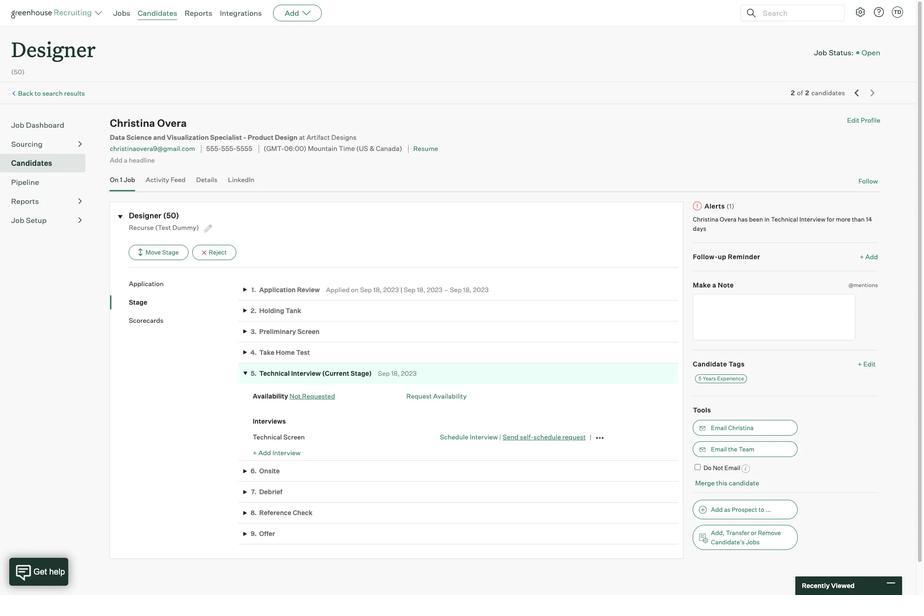Task type: describe. For each thing, give the bounding box(es) containing it.
not for email
[[713, 464, 723, 472]]

edit profile link
[[847, 116, 881, 124]]

2 vertical spatial email
[[725, 464, 741, 472]]

to inside button
[[759, 506, 765, 513]]

sourcing
[[11, 139, 43, 149]]

status:
[[829, 48, 854, 57]]

1 vertical spatial reports link
[[11, 196, 82, 207]]

email christina button
[[693, 420, 798, 436]]

move stage button
[[129, 245, 189, 260]]

christina overa has been in technical interview for more than 14 days
[[693, 216, 873, 232]]

7. debrief
[[251, 488, 283, 496]]

5 years experience
[[699, 375, 744, 382]]

a for add
[[124, 156, 127, 164]]

mountain
[[308, 145, 337, 153]]

2 availability from the left
[[433, 392, 467, 400]]

product
[[248, 133, 274, 142]]

time
[[339, 145, 355, 153]]

@mentions link
[[849, 280, 878, 289]]

or
[[751, 529, 757, 537]]

(current
[[322, 369, 349, 377]]

on 1 job link
[[110, 176, 135, 189]]

1 vertical spatial screen
[[283, 433, 305, 441]]

2023 right on on the top
[[383, 285, 399, 293]]

2 555- from the left
[[221, 145, 236, 153]]

0 horizontal spatial stage
[[129, 298, 147, 306]]

1.
[[251, 285, 256, 293]]

email for email the team
[[711, 446, 727, 453]]

1. application review applied on  sep 18, 2023 | sep 18, 2023 – sep 18, 2023
[[251, 285, 489, 293]]

+ edit
[[858, 360, 876, 368]]

sep right on on the top
[[360, 285, 372, 293]]

2.
[[251, 306, 257, 314]]

Do Not Email checkbox
[[695, 464, 701, 470]]

interviews
[[253, 417, 286, 425]]

1 vertical spatial |
[[500, 433, 502, 441]]

open
[[862, 48, 881, 57]]

back to search results
[[18, 89, 85, 97]]

0 vertical spatial reports link
[[185, 8, 212, 18]]

add for add a headline
[[110, 156, 122, 164]]

stage link
[[129, 298, 239, 307]]

pipeline link
[[11, 177, 82, 188]]

experience
[[717, 375, 744, 382]]

5555
[[236, 145, 253, 153]]

1 horizontal spatial candidates link
[[138, 8, 177, 18]]

christina inside email christina button
[[728, 424, 754, 432]]

has
[[738, 216, 748, 223]]

team
[[739, 446, 755, 453]]

add for add
[[285, 8, 299, 18]]

+ add interview
[[253, 449, 301, 456]]

note
[[718, 281, 734, 289]]

job for job dashboard
[[11, 120, 24, 130]]

test
[[296, 348, 310, 356]]

(gmt-
[[264, 145, 284, 153]]

preliminary
[[259, 327, 296, 335]]

td button
[[892, 7, 903, 18]]

send self-schedule request link
[[503, 433, 586, 441]]

email for email christina
[[711, 424, 727, 432]]

5. technical interview (current stage)
[[251, 369, 372, 377]]

reminder
[[728, 253, 761, 261]]

reference
[[259, 509, 291, 517]]

job for job status:
[[814, 48, 828, 57]]

stage inside button
[[162, 249, 179, 256]]

activity feed link
[[146, 176, 186, 189]]

email the team
[[711, 446, 755, 453]]

alerts
[[705, 202, 725, 210]]

8.
[[251, 509, 257, 517]]

0 horizontal spatial to
[[35, 89, 41, 97]]

jobs link
[[113, 8, 130, 18]]

add as prospect to ... button
[[693, 500, 798, 519]]

dashboard
[[26, 120, 64, 130]]

recurse
[[129, 223, 154, 231]]

1 horizontal spatial (50)
[[163, 211, 179, 220]]

0 horizontal spatial (50)
[[11, 68, 25, 76]]

18, left –
[[417, 285, 426, 293]]

data
[[110, 133, 125, 142]]

interview down technical screen
[[273, 449, 301, 456]]

christina for christina overa data science and visualization specialist - product design at artifact designs
[[110, 117, 155, 129]]

canada)
[[376, 145, 402, 153]]

1 vertical spatial technical
[[259, 369, 290, 377]]

+ for + add
[[860, 253, 864, 261]]

merge this candidate link
[[696, 479, 760, 487]]

9. offer
[[251, 530, 275, 538]]

than
[[852, 216, 865, 223]]

(test
[[155, 223, 171, 231]]

–
[[444, 285, 449, 293]]

7.
[[251, 488, 256, 496]]

3.
[[251, 327, 257, 335]]

1 horizontal spatial application
[[259, 285, 296, 293]]

and
[[153, 133, 165, 142]]

Search text field
[[761, 6, 836, 20]]

integrations link
[[220, 8, 262, 18]]

(gmt-06:00) mountain time (us & canada)
[[264, 145, 402, 153]]

in
[[765, 216, 770, 223]]

14
[[866, 216, 873, 223]]

@mentions
[[849, 281, 878, 288]]

onsite
[[259, 467, 280, 475]]

1 555- from the left
[[206, 145, 221, 153]]

do
[[704, 464, 712, 472]]

1 horizontal spatial candidates
[[138, 8, 177, 18]]

1 vertical spatial reports
[[11, 197, 39, 206]]

2 vertical spatial technical
[[253, 433, 282, 441]]

search
[[42, 89, 63, 97]]

application link
[[129, 279, 239, 288]]

18, right stage)
[[391, 369, 400, 377]]

resume
[[414, 145, 438, 153]]

a for make
[[713, 281, 717, 289]]

greenhouse recruiting image
[[11, 7, 95, 19]]

add for add as prospect to ...
[[711, 506, 723, 513]]

requested
[[302, 392, 335, 400]]

sep right stage)
[[378, 369, 390, 377]]

self-
[[520, 433, 534, 441]]

0 horizontal spatial edit
[[847, 116, 860, 124]]

candidate tags
[[693, 360, 745, 368]]

the
[[728, 446, 738, 453]]

4. take home test
[[251, 348, 310, 356]]

interview left send
[[470, 433, 498, 441]]

availability not requested
[[253, 392, 335, 400]]

tank
[[286, 306, 301, 314]]

pipeline
[[11, 178, 39, 187]]

up
[[718, 253, 727, 261]]

years
[[703, 375, 716, 382]]

0 horizontal spatial jobs
[[113, 8, 130, 18]]

add button
[[273, 5, 322, 21]]



Task type: vqa. For each thing, say whether or not it's contained in the screenshot.


Task type: locate. For each thing, give the bounding box(es) containing it.
add
[[285, 8, 299, 18], [110, 156, 122, 164], [866, 253, 878, 261], [259, 449, 271, 456], [711, 506, 723, 513]]

job left "setup"
[[11, 216, 24, 225]]

0 vertical spatial candidates link
[[138, 8, 177, 18]]

1 horizontal spatial stage
[[162, 249, 179, 256]]

18, right on on the top
[[373, 285, 382, 293]]

email inside email christina button
[[711, 424, 727, 432]]

1
[[120, 176, 122, 184]]

0 vertical spatial overa
[[157, 117, 187, 129]]

1 horizontal spatial |
[[500, 433, 502, 441]]

2023 up request
[[401, 369, 417, 377]]

candidate's
[[711, 539, 745, 546]]

jobs
[[113, 8, 130, 18], [746, 539, 760, 546]]

0 vertical spatial edit
[[847, 116, 860, 124]]

candidates right jobs link
[[138, 8, 177, 18]]

scorecards link
[[129, 316, 239, 325]]

job for job setup
[[11, 216, 24, 225]]

specialist
[[210, 133, 242, 142]]

candidates
[[812, 89, 845, 97]]

0 vertical spatial +
[[860, 253, 864, 261]]

0 vertical spatial not
[[290, 392, 301, 400]]

2 horizontal spatial christina
[[728, 424, 754, 432]]

more
[[836, 216, 851, 223]]

0 vertical spatial |
[[400, 285, 402, 293]]

td
[[894, 9, 902, 15]]

email the team button
[[693, 441, 798, 457]]

+ for + add interview
[[253, 449, 257, 456]]

follow
[[859, 177, 878, 185]]

screen up '+ add interview' link
[[283, 433, 305, 441]]

move
[[146, 249, 161, 256]]

0 horizontal spatial overa
[[157, 117, 187, 129]]

1 vertical spatial +
[[858, 360, 862, 368]]

1 vertical spatial email
[[711, 446, 727, 453]]

schedule interview link
[[440, 433, 498, 441]]

0 vertical spatial stage
[[162, 249, 179, 256]]

designer for designer
[[11, 35, 96, 63]]

technical
[[771, 216, 798, 223], [259, 369, 290, 377], [253, 433, 282, 441]]

candidates link right jobs link
[[138, 8, 177, 18]]

6. onsite
[[251, 467, 280, 475]]

job
[[814, 48, 828, 57], [11, 120, 24, 130], [124, 176, 135, 184], [11, 216, 24, 225]]

to right back
[[35, 89, 41, 97]]

not left requested in the left bottom of the page
[[290, 392, 301, 400]]

scorecards
[[129, 316, 164, 324]]

2 left of
[[791, 89, 795, 97]]

stage up scorecards
[[129, 298, 147, 306]]

add inside popup button
[[285, 8, 299, 18]]

move stage
[[146, 249, 179, 256]]

job up sourcing
[[11, 120, 24, 130]]

1 horizontal spatial 2
[[806, 89, 809, 97]]

0 vertical spatial to
[[35, 89, 41, 97]]

a left the note
[[713, 281, 717, 289]]

1 horizontal spatial not
[[713, 464, 723, 472]]

at
[[299, 133, 305, 142]]

0 horizontal spatial application
[[129, 280, 164, 288]]

5
[[699, 375, 702, 382]]

0 horizontal spatial candidates link
[[11, 158, 82, 169]]

application up 2. holding tank
[[259, 285, 296, 293]]

of
[[797, 89, 803, 97]]

0 horizontal spatial reports link
[[11, 196, 82, 207]]

0 vertical spatial designer
[[11, 35, 96, 63]]

candidate
[[729, 479, 760, 487]]

overa up and
[[157, 117, 187, 129]]

4.
[[251, 348, 257, 356]]

1 horizontal spatial jobs
[[746, 539, 760, 546]]

application
[[129, 280, 164, 288], [259, 285, 296, 293]]

reports left "integrations" link
[[185, 8, 212, 18]]

9.
[[251, 530, 257, 538]]

overa for christina overa data science and visualization specialist - product design at artifact designs
[[157, 117, 187, 129]]

availability up interviews
[[253, 392, 288, 400]]

(50) up recurse (test dummy)
[[163, 211, 179, 220]]

+ add interview link
[[253, 449, 301, 456]]

artifact
[[307, 133, 330, 142]]

0 horizontal spatial availability
[[253, 392, 288, 400]]

back
[[18, 89, 33, 97]]

+ edit link
[[856, 358, 878, 370]]

email up merge this candidate link
[[725, 464, 741, 472]]

interview down test
[[291, 369, 321, 377]]

0 vertical spatial screen
[[298, 327, 320, 335]]

1 horizontal spatial edit
[[864, 360, 876, 368]]

+ inside + edit link
[[858, 360, 862, 368]]

interview left the for
[[800, 216, 826, 223]]

a left headline
[[124, 156, 127, 164]]

1 availability from the left
[[253, 392, 288, 400]]

0 horizontal spatial christina
[[110, 117, 155, 129]]

availability right request
[[433, 392, 467, 400]]

555-
[[206, 145, 221, 153], [221, 145, 236, 153]]

3. preliminary screen
[[251, 327, 320, 335]]

technical down interviews
[[253, 433, 282, 441]]

5 years experience link
[[696, 374, 748, 383]]

tags
[[729, 360, 745, 368]]

integrations
[[220, 8, 262, 18]]

2 right of
[[806, 89, 809, 97]]

2
[[791, 89, 795, 97], [806, 89, 809, 97]]

candidates down sourcing
[[11, 158, 52, 168]]

as
[[724, 506, 731, 513]]

2 vertical spatial +
[[253, 449, 257, 456]]

jobs inside add, transfer or remove candidate's jobs
[[746, 539, 760, 546]]

1 vertical spatial to
[[759, 506, 765, 513]]

-
[[243, 133, 246, 142]]

schedule interview | send self-schedule request
[[440, 433, 586, 441]]

check
[[293, 509, 313, 517]]

been
[[749, 216, 763, 223]]

1 horizontal spatial christina
[[693, 216, 719, 223]]

1 vertical spatial candidates
[[11, 158, 52, 168]]

2 of 2 candidates
[[791, 89, 845, 97]]

2 vertical spatial christina
[[728, 424, 754, 432]]

to
[[35, 89, 41, 97], [759, 506, 765, 513]]

0 horizontal spatial not
[[290, 392, 301, 400]]

0 horizontal spatial reports
[[11, 197, 39, 206]]

screen up test
[[298, 327, 320, 335]]

feed
[[171, 176, 186, 184]]

visualization
[[167, 133, 209, 142]]

0 horizontal spatial designer
[[11, 35, 96, 63]]

candidates
[[138, 8, 177, 18], [11, 158, 52, 168]]

0 vertical spatial reports
[[185, 8, 212, 18]]

...
[[766, 506, 771, 513]]

reports link left "integrations" link
[[185, 8, 212, 18]]

email up the email the team
[[711, 424, 727, 432]]

1 vertical spatial a
[[713, 281, 717, 289]]

designer
[[11, 35, 96, 63], [129, 211, 162, 220]]

not
[[290, 392, 301, 400], [713, 464, 723, 472]]

1 horizontal spatial overa
[[720, 216, 737, 223]]

1 vertical spatial edit
[[864, 360, 876, 368]]

christina for christina overa has been in technical interview for more than 14 days
[[693, 216, 719, 223]]

email christina
[[711, 424, 754, 432]]

christina up the days
[[693, 216, 719, 223]]

schedule
[[440, 433, 469, 441]]

designer up recurse
[[129, 211, 162, 220]]

0 vertical spatial candidates
[[138, 8, 177, 18]]

1 vertical spatial designer
[[129, 211, 162, 220]]

design
[[275, 133, 298, 142]]

sep 18, 2023
[[378, 369, 417, 377]]

add inside button
[[711, 506, 723, 513]]

christina up science
[[110, 117, 155, 129]]

applied
[[326, 285, 350, 293]]

+ for + edit
[[858, 360, 862, 368]]

christina inside christina overa data science and visualization specialist - product design at artifact designs
[[110, 117, 155, 129]]

0 vertical spatial a
[[124, 156, 127, 164]]

request availability button
[[407, 392, 467, 400]]

christina up "email the team" button
[[728, 424, 754, 432]]

application down move
[[129, 280, 164, 288]]

add a headline
[[110, 156, 155, 164]]

2023 left –
[[427, 285, 443, 293]]

1 vertical spatial not
[[713, 464, 723, 472]]

0 vertical spatial jobs
[[113, 8, 130, 18]]

overa inside christina overa data science and visualization specialist - product design at artifact designs
[[157, 117, 187, 129]]

1 horizontal spatial to
[[759, 506, 765, 513]]

review
[[297, 285, 320, 293]]

email left 'the'
[[711, 446, 727, 453]]

0 horizontal spatial a
[[124, 156, 127, 164]]

designer down greenhouse recruiting image
[[11, 35, 96, 63]]

job status:
[[814, 48, 854, 57]]

reports down 'pipeline'
[[11, 197, 39, 206]]

overa inside christina overa has been in technical interview for more than 14 days
[[720, 216, 737, 223]]

1 vertical spatial jobs
[[746, 539, 760, 546]]

request
[[407, 392, 432, 400]]

stage
[[162, 249, 179, 256], [129, 298, 147, 306]]

1 horizontal spatial a
[[713, 281, 717, 289]]

0 vertical spatial (50)
[[11, 68, 25, 76]]

reports link
[[185, 8, 212, 18], [11, 196, 82, 207]]

2. holding tank
[[251, 306, 301, 314]]

0 vertical spatial christina
[[110, 117, 155, 129]]

interview inside christina overa has been in technical interview for more than 14 days
[[800, 216, 826, 223]]

0 vertical spatial email
[[711, 424, 727, 432]]

job left status:
[[814, 48, 828, 57]]

| left send
[[500, 433, 502, 441]]

overa for christina overa has been in technical interview for more than 14 days
[[720, 216, 737, 223]]

18, right –
[[463, 285, 472, 293]]

designer for designer (50)
[[129, 211, 162, 220]]

stage right move
[[162, 249, 179, 256]]

| left –
[[400, 285, 402, 293]]

1 horizontal spatial designer
[[129, 211, 162, 220]]

candidates link down sourcing link
[[11, 158, 82, 169]]

1 vertical spatial stage
[[129, 298, 147, 306]]

technical inside christina overa has been in technical interview for more than 14 days
[[771, 216, 798, 223]]

viewed
[[831, 582, 855, 590]]

1 vertical spatial (50)
[[163, 211, 179, 220]]

reports link up job setup link
[[11, 196, 82, 207]]

job right 1
[[124, 176, 135, 184]]

not right do
[[713, 464, 723, 472]]

td button
[[890, 5, 905, 20]]

home
[[276, 348, 295, 356]]

follow link
[[859, 177, 878, 186]]

christinaovera9@gmail.com
[[110, 145, 195, 153]]

+ inside + add link
[[860, 253, 864, 261]]

sep
[[360, 285, 372, 293], [404, 285, 416, 293], [450, 285, 462, 293], [378, 369, 390, 377]]

0 horizontal spatial 2
[[791, 89, 795, 97]]

1 vertical spatial candidates link
[[11, 158, 82, 169]]

2 2 from the left
[[806, 89, 809, 97]]

technical right in
[[771, 216, 798, 223]]

None text field
[[693, 294, 856, 341]]

christina inside christina overa has been in technical interview for more than 14 days
[[693, 216, 719, 223]]

1 2 from the left
[[791, 89, 795, 97]]

not for requested
[[290, 392, 301, 400]]

0 vertical spatial technical
[[771, 216, 798, 223]]

technical screen
[[253, 433, 305, 441]]

technical right 5.
[[259, 369, 290, 377]]

email inside "email the team" button
[[711, 446, 727, 453]]

profile
[[861, 116, 881, 124]]

sep left –
[[404, 285, 416, 293]]

schedule
[[534, 433, 561, 441]]

(50) up back
[[11, 68, 25, 76]]

overa down (1)
[[720, 216, 737, 223]]

1 horizontal spatial reports link
[[185, 8, 212, 18]]

linkedin link
[[228, 176, 255, 189]]

1 vertical spatial overa
[[720, 216, 737, 223]]

1 vertical spatial christina
[[693, 216, 719, 223]]

1 horizontal spatial reports
[[185, 8, 212, 18]]

request availability
[[407, 392, 467, 400]]

2023 right –
[[473, 285, 489, 293]]

0 horizontal spatial |
[[400, 285, 402, 293]]

0 horizontal spatial candidates
[[11, 158, 52, 168]]

sourcing link
[[11, 139, 82, 150]]

sep right –
[[450, 285, 462, 293]]

to left ...
[[759, 506, 765, 513]]

merge this candidate
[[696, 479, 760, 487]]

1 horizontal spatial availability
[[433, 392, 467, 400]]

configure image
[[855, 7, 866, 18]]

details link
[[196, 176, 218, 189]]



